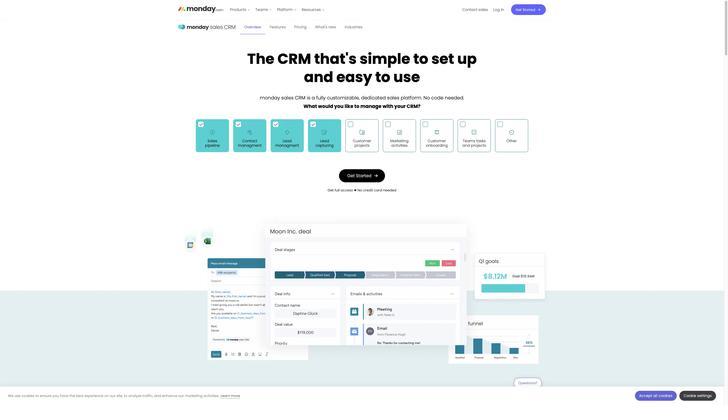 Task type: vqa. For each thing, say whether or not it's contained in the screenshot.
the I
no



Task type: describe. For each thing, give the bounding box(es) containing it.
marketing
[[391, 138, 409, 144]]

Customer projects checkbox
[[346, 119, 379, 152]]

best
[[76, 393, 84, 398]]

would
[[318, 103, 334, 110]]

to up dedicated
[[376, 67, 391, 87]]

settings
[[698, 393, 713, 399]]

and inside the crm that's simple to set up and easy to use
[[304, 67, 334, 87]]

accept all cookies
[[640, 393, 673, 399]]

customer for onboarding
[[428, 138, 447, 144]]

what's new
[[316, 24, 337, 30]]

dialog containing we use cookies to ensure you have the best experience on our site, to analyze traffic, and enhance our marketing activities.
[[0, 387, 725, 405]]

analyze
[[128, 393, 142, 398]]

platform
[[277, 7, 293, 12]]

projects inside teams tasks and projects
[[472, 143, 487, 148]]

lead for capturing
[[321, 138, 329, 144]]

✦
[[354, 188, 357, 193]]

customizable,
[[327, 95, 360, 101]]

1 vertical spatial get
[[348, 173, 355, 179]]

to inside monday sales crm is a fully customizable, dedicated sales platform. no code needed. what would you like to manage with your crm?
[[355, 103, 360, 110]]

overview
[[244, 24, 261, 30]]

contact managment
[[238, 138, 262, 148]]

Other checkbox
[[496, 119, 529, 152]]

needed
[[383, 188, 397, 193]]

industries
[[345, 24, 363, 30]]

more
[[231, 393, 240, 398]]

and inside dialog
[[154, 393, 161, 398]]

contact sales
[[463, 7, 489, 12]]

resources link
[[300, 5, 328, 14]]

crm inside the crm that's simple to set up and easy to use
[[278, 49, 311, 69]]

sales pipeline
[[205, 138, 220, 148]]

started for get started button to the bottom
[[356, 173, 372, 179]]

activities.
[[204, 393, 219, 398]]

is
[[307, 95, 311, 101]]

your
[[395, 103, 406, 110]]

dedicated
[[362, 95, 386, 101]]

to right "site,"
[[124, 393, 127, 398]]

get inside the main element
[[516, 7, 522, 12]]

the
[[69, 393, 75, 398]]

crm?
[[407, 103, 421, 110]]

customer for projects
[[353, 138, 372, 144]]

Customer onboarding checkbox
[[421, 119, 454, 152]]

crm tag lead management image
[[282, 127, 293, 138]]

Sales pipeline checkbox
[[196, 119, 229, 152]]

Teams tasks and projects checkbox
[[458, 119, 491, 152]]

main element
[[228, 0, 547, 19]]

sales for contact
[[479, 7, 489, 12]]

what
[[304, 103, 317, 110]]

Lead managment checkbox
[[271, 119, 304, 152]]

projects inside customer projects
[[355, 143, 370, 148]]

the
[[248, 49, 275, 69]]

monday sales crm is a fully customizable, dedicated sales platform. no code needed. what would you like to manage with your crm?
[[260, 95, 465, 110]]

learn more link
[[221, 393, 240, 399]]

pricing link
[[290, 20, 311, 34]]

access
[[341, 188, 353, 193]]

pricing
[[295, 24, 307, 30]]

that's
[[315, 49, 357, 69]]

Lead capturing checkbox
[[308, 119, 342, 152]]

accept all cookies button
[[636, 391, 678, 401]]

monday
[[260, 95, 280, 101]]

crm tag sales pipeline image
[[207, 127, 218, 138]]

customer onboarding
[[426, 138, 448, 148]]

no inside monday sales crm is a fully customizable, dedicated sales platform. no code needed. what would you like to manage with your crm?
[[424, 95, 430, 101]]

set
[[432, 49, 455, 69]]

log in link
[[491, 5, 507, 14]]

to left set
[[414, 49, 429, 69]]

you inside monday sales crm is a fully customizable, dedicated sales platform. no code needed. what would you like to manage with your crm?
[[335, 103, 344, 110]]

all
[[654, 393, 658, 399]]

monday.com logo image
[[178, 3, 223, 15]]

experience
[[85, 393, 104, 398]]

like
[[345, 103, 354, 110]]

lead managment
[[276, 138, 299, 148]]

log
[[494, 7, 501, 12]]

lead for managment
[[283, 138, 292, 144]]

site,
[[116, 393, 123, 398]]

1 our from the left
[[110, 393, 116, 398]]

traffic,
[[143, 393, 153, 398]]

marketing activities
[[391, 138, 409, 148]]

what's
[[316, 24, 328, 30]]

tasks
[[477, 138, 486, 144]]

have
[[60, 393, 69, 398]]

simple
[[360, 49, 411, 69]]

log in
[[494, 7, 505, 12]]

started for get started button in the the main element
[[523, 7, 536, 12]]

to left ensure
[[36, 393, 39, 398]]

customer projects
[[353, 138, 372, 148]]

use inside dialog
[[14, 393, 21, 398]]

activities
[[392, 143, 408, 148]]

crm tag team tasks n projects image
[[469, 127, 480, 138]]

get full access ✦ no credit card needed
[[328, 188, 397, 193]]

crm tag marketing activities image
[[395, 127, 405, 138]]

you inside dialog
[[53, 393, 59, 398]]

the crm that's simple to set up and easy to use
[[248, 49, 477, 87]]

get started button inside the main element
[[512, 4, 547, 15]]

fully
[[317, 95, 326, 101]]

easy
[[337, 67, 373, 87]]

sales
[[208, 138, 218, 144]]

learn
[[221, 393, 230, 398]]



Task type: locate. For each thing, give the bounding box(es) containing it.
sales up 'with'
[[388, 95, 400, 101]]

new
[[329, 24, 337, 30]]

2 vertical spatial get
[[328, 188, 334, 193]]

group containing sales pipeline
[[194, 117, 531, 154]]

cookies right the we
[[22, 393, 35, 398]]

0 horizontal spatial cookies
[[22, 393, 35, 398]]

2 projects from the left
[[472, 143, 487, 148]]

to right "like"
[[355, 103, 360, 110]]

managment for lead
[[276, 143, 299, 148]]

questions?
[[519, 381, 538, 386]]

0 horizontal spatial customer
[[353, 138, 372, 144]]

0 horizontal spatial no
[[358, 188, 363, 193]]

get up ✦
[[348, 173, 355, 179]]

dialog
[[0, 387, 725, 405]]

pipeline
[[205, 143, 220, 148]]

0 horizontal spatial you
[[53, 393, 59, 398]]

credit
[[364, 188, 373, 193]]

1 vertical spatial use
[[14, 393, 21, 398]]

managment for contact
[[238, 143, 262, 148]]

no left code
[[424, 95, 430, 101]]

1 horizontal spatial lead
[[321, 138, 329, 144]]

0 horizontal spatial our
[[110, 393, 116, 398]]

1 horizontal spatial no
[[424, 95, 430, 101]]

no
[[424, 95, 430, 101], [358, 188, 363, 193]]

contact inside "button"
[[463, 7, 478, 12]]

0 vertical spatial contact
[[463, 7, 478, 12]]

card
[[374, 188, 383, 193]]

managment inside option
[[238, 143, 262, 148]]

products
[[230, 7, 247, 12]]

1 horizontal spatial list
[[460, 0, 507, 19]]

1 projects from the left
[[355, 143, 370, 148]]

and inside teams tasks and projects
[[463, 143, 470, 148]]

0 horizontal spatial get
[[328, 188, 334, 193]]

a
[[312, 95, 315, 101]]

0 horizontal spatial projects
[[355, 143, 370, 148]]

1 vertical spatial started
[[356, 173, 372, 179]]

use inside the crm that's simple to set up and easy to use
[[394, 67, 421, 87]]

get started right in
[[516, 7, 536, 12]]

contact left log
[[463, 7, 478, 12]]

1 horizontal spatial get started button
[[512, 4, 547, 15]]

contact for contact managment
[[243, 138, 258, 144]]

0 vertical spatial and
[[304, 67, 334, 87]]

contact inside 'contact managment'
[[243, 138, 258, 144]]

1 vertical spatial get started button
[[339, 169, 386, 182]]

1 horizontal spatial get
[[348, 173, 355, 179]]

1 lead from the left
[[283, 138, 292, 144]]

1 horizontal spatial use
[[394, 67, 421, 87]]

and
[[304, 67, 334, 87], [463, 143, 470, 148], [154, 393, 161, 398]]

get started for get started button to the bottom
[[348, 173, 372, 179]]

1 vertical spatial get started
[[348, 173, 372, 179]]

0 horizontal spatial managment
[[238, 143, 262, 148]]

enhance
[[162, 393, 178, 398]]

cookies
[[22, 393, 35, 398], [659, 393, 673, 399]]

managment down the crm tag contact management image
[[238, 143, 262, 148]]

0 horizontal spatial lead
[[283, 138, 292, 144]]

crm tag customer onboarding image
[[432, 127, 443, 138]]

customer down crm tag customer onboarding image
[[428, 138, 447, 144]]

marketing
[[185, 393, 203, 398]]

2 lead from the left
[[321, 138, 329, 144]]

crm tag other image
[[507, 127, 518, 138]]

use up platform.
[[394, 67, 421, 87]]

1 horizontal spatial cookies
[[659, 393, 673, 399]]

list containing products
[[228, 0, 328, 19]]

2 horizontal spatial get
[[516, 7, 522, 12]]

use right the we
[[14, 393, 21, 398]]

1 list from the left
[[228, 0, 328, 19]]

teams link
[[253, 5, 275, 14]]

crm
[[278, 49, 311, 69], [295, 95, 306, 101]]

sales inside "button"
[[479, 7, 489, 12]]

resources
[[302, 7, 321, 12]]

managment inside 'option'
[[276, 143, 299, 148]]

contact for contact sales
[[463, 7, 478, 12]]

cookies for use
[[22, 393, 35, 398]]

0 horizontal spatial list
[[228, 0, 328, 19]]

features link
[[266, 20, 290, 34]]

2 horizontal spatial sales
[[479, 7, 489, 12]]

cookie settings
[[685, 393, 713, 399]]

list containing contact sales
[[460, 0, 507, 19]]

other
[[507, 138, 517, 144]]

0 horizontal spatial get started button
[[339, 169, 386, 182]]

1 vertical spatial no
[[358, 188, 363, 193]]

0 vertical spatial no
[[424, 95, 430, 101]]

crm tag lead capturing image
[[320, 127, 330, 138]]

0 vertical spatial get
[[516, 7, 522, 12]]

overview link
[[240, 20, 266, 34]]

lead down the crm tag lead management icon
[[283, 138, 292, 144]]

platform.
[[401, 95, 423, 101]]

teams up overview
[[256, 7, 268, 12]]

platform link
[[275, 5, 300, 14]]

sales for monday
[[282, 95, 294, 101]]

lead inside the lead managment
[[283, 138, 292, 144]]

get started
[[516, 7, 536, 12], [348, 173, 372, 179]]

1 vertical spatial crm
[[295, 95, 306, 101]]

customer
[[353, 138, 372, 144], [428, 138, 447, 144]]

monday.com crm and sales image
[[178, 20, 236, 35]]

in
[[502, 7, 505, 12]]

1 horizontal spatial started
[[523, 7, 536, 12]]

2 list from the left
[[460, 0, 507, 19]]

full
[[335, 188, 340, 193]]

needed.
[[445, 95, 465, 101]]

started up get full access ✦ no credit card needed
[[356, 173, 372, 179]]

0 vertical spatial started
[[523, 7, 536, 12]]

2 our from the left
[[178, 393, 184, 398]]

managment
[[238, 143, 262, 148], [276, 143, 299, 148]]

1 horizontal spatial our
[[178, 393, 184, 398]]

0 vertical spatial crm
[[278, 49, 311, 69]]

0 horizontal spatial use
[[14, 393, 21, 398]]

0 vertical spatial get started
[[516, 7, 536, 12]]

teams
[[256, 7, 268, 12], [463, 138, 476, 144]]

customer inside the customer onboarding
[[428, 138, 447, 144]]

products link
[[228, 5, 253, 14]]

up
[[458, 49, 477, 69]]

projects down crm tag customer projects image at the top of the page
[[355, 143, 370, 148]]

sales left log
[[479, 7, 489, 12]]

cookies inside button
[[659, 393, 673, 399]]

crm inside monday sales crm is a fully customizable, dedicated sales platform. no code needed. what would you like to manage with your crm?
[[295, 95, 306, 101]]

accept
[[640, 393, 653, 399]]

started right in
[[523, 7, 536, 12]]

0 horizontal spatial teams
[[256, 7, 268, 12]]

0 horizontal spatial contact
[[243, 138, 258, 144]]

cookie settings button
[[680, 391, 717, 401]]

lead down crm tag lead capturing icon
[[321, 138, 329, 144]]

projects down crm tag team tasks n projects icon
[[472, 143, 487, 148]]

ensure
[[40, 393, 52, 398]]

1 managment from the left
[[238, 143, 262, 148]]

and right "traffic,"
[[154, 393, 161, 398]]

and up fully
[[304, 67, 334, 87]]

customer down crm tag customer projects image at the top of the page
[[353, 138, 372, 144]]

1 horizontal spatial sales
[[388, 95, 400, 101]]

1 horizontal spatial and
[[304, 67, 334, 87]]

0 vertical spatial teams
[[256, 7, 268, 12]]

you left have
[[53, 393, 59, 398]]

0 horizontal spatial get started
[[348, 173, 372, 179]]

1 vertical spatial and
[[463, 143, 470, 148]]

industries link
[[341, 20, 367, 34]]

1 vertical spatial contact
[[243, 138, 258, 144]]

1 horizontal spatial teams
[[463, 138, 476, 144]]

2 horizontal spatial and
[[463, 143, 470, 148]]

1 horizontal spatial contact
[[463, 7, 478, 12]]

customer inside option
[[353, 138, 372, 144]]

get started button
[[512, 4, 547, 15], [339, 169, 386, 182]]

teams for teams
[[256, 7, 268, 12]]

we
[[8, 393, 14, 398]]

questions? button
[[514, 378, 542, 392]]

you down customizable,
[[335, 103, 344, 110]]

get started button right in
[[512, 4, 547, 15]]

crm tag customer projects image
[[357, 127, 368, 138]]

1 horizontal spatial managment
[[276, 143, 299, 148]]

Contact managment checkbox
[[234, 119, 267, 152]]

our right enhance
[[178, 393, 184, 398]]

use
[[394, 67, 421, 87], [14, 393, 21, 398]]

manage
[[361, 103, 382, 110]]

capturing
[[316, 143, 334, 148]]

lead capturing
[[316, 138, 334, 148]]

1 horizontal spatial you
[[335, 103, 344, 110]]

get started button up get full access ✦ no credit card needed
[[339, 169, 386, 182]]

managment down the crm tag lead management icon
[[276, 143, 299, 148]]

on
[[104, 393, 109, 398]]

1 customer from the left
[[353, 138, 372, 144]]

cookies right all
[[659, 393, 673, 399]]

0 vertical spatial you
[[335, 103, 344, 110]]

contact sales button
[[460, 5, 491, 14]]

1 horizontal spatial projects
[[472, 143, 487, 148]]

2 vertical spatial and
[[154, 393, 161, 398]]

list
[[228, 0, 328, 19], [460, 0, 507, 19]]

cookie
[[685, 393, 697, 399]]

code
[[432, 95, 444, 101]]

contact
[[463, 7, 478, 12], [243, 138, 258, 144]]

1 vertical spatial you
[[53, 393, 59, 398]]

0 vertical spatial use
[[394, 67, 421, 87]]

you
[[335, 103, 344, 110], [53, 393, 59, 398]]

our right on
[[110, 393, 116, 398]]

teams for teams tasks and projects
[[463, 138, 476, 144]]

1 horizontal spatial customer
[[428, 138, 447, 144]]

sales right monday
[[282, 95, 294, 101]]

teams down crm tag team tasks n projects icon
[[463, 138, 476, 144]]

teams inside teams tasks and projects
[[463, 138, 476, 144]]

projects
[[355, 143, 370, 148], [472, 143, 487, 148]]

crm tag contact management image
[[245, 127, 255, 138]]

0 horizontal spatial sales
[[282, 95, 294, 101]]

teams inside the main element
[[256, 7, 268, 12]]

no right ✦
[[358, 188, 363, 193]]

get left the full
[[328, 188, 334, 193]]

we use cookies to ensure you have the best experience on our site, to analyze traffic, and enhance our marketing activities. learn more
[[8, 393, 240, 398]]

lead inside lead capturing
[[321, 138, 329, 144]]

started
[[523, 7, 536, 12], [356, 173, 372, 179]]

Marketing activities checkbox
[[383, 119, 416, 152]]

onboarding
[[426, 143, 448, 148]]

get started for get started button in the the main element
[[516, 7, 536, 12]]

0 vertical spatial get started button
[[512, 4, 547, 15]]

2 customer from the left
[[428, 138, 447, 144]]

features
[[270, 24, 286, 30]]

group
[[194, 117, 531, 154]]

get started inside the main element
[[516, 7, 536, 12]]

and down crm tag team tasks n projects icon
[[463, 143, 470, 148]]

get right in
[[516, 7, 522, 12]]

1 horizontal spatial get started
[[516, 7, 536, 12]]

what's new link
[[311, 20, 341, 34]]

started inside the main element
[[523, 7, 536, 12]]

2 managment from the left
[[276, 143, 299, 148]]

cookies for all
[[659, 393, 673, 399]]

get started up get full access ✦ no credit card needed
[[348, 173, 372, 179]]

0 horizontal spatial and
[[154, 393, 161, 398]]

contact down the crm tag contact management image
[[243, 138, 258, 144]]

teams tasks and projects
[[463, 138, 487, 148]]

1 vertical spatial teams
[[463, 138, 476, 144]]

0 horizontal spatial started
[[356, 173, 372, 179]]

with
[[383, 103, 394, 110]]

lead
[[283, 138, 292, 144], [321, 138, 329, 144]]

sales
[[479, 7, 489, 12], [282, 95, 294, 101], [388, 95, 400, 101]]



